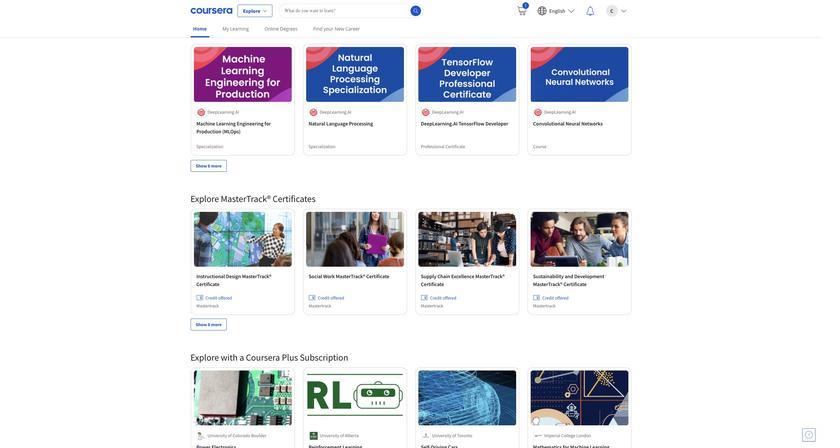 Task type: describe. For each thing, give the bounding box(es) containing it.
london
[[577, 433, 592, 439]]

design
[[226, 273, 241, 279]]

instructional design mastertrack® certificate
[[197, 273, 272, 287]]

offered for chain
[[443, 295, 457, 301]]

colorado
[[233, 433, 250, 439]]

social work mastertrack® certificate
[[309, 273, 390, 279]]

offered for and
[[555, 295, 569, 301]]

english button
[[533, 0, 580, 21]]

find your new career
[[314, 26, 360, 32]]

tensorflow
[[459, 120, 485, 127]]

mastertrack for instructional design mastertrack® certificate
[[197, 303, 219, 309]]

natural language processing
[[309, 120, 373, 127]]

c
[[611, 7, 614, 14]]

show for based
[[196, 163, 207, 169]]

natural language processing link
[[309, 120, 402, 128]]

university for university of colorado boulder
[[208, 433, 227, 439]]

more for based
[[211, 163, 222, 169]]

professional certificate
[[421, 144, 466, 150]]

my learning link
[[220, 21, 252, 36]]

online
[[265, 26, 279, 32]]

career
[[346, 26, 360, 32]]

credit for instructional design mastertrack® certificate
[[206, 295, 217, 301]]

sustainability
[[534, 273, 564, 279]]

alberta
[[345, 433, 359, 439]]

supply
[[421, 273, 437, 279]]

explore with a coursera plus subscription collection element
[[187, 341, 636, 448]]

explore for explore with a coursera plus subscription
[[191, 352, 219, 363]]

development
[[575, 273, 605, 279]]

home link
[[191, 21, 210, 37]]

1
[[525, 2, 527, 8]]

new
[[335, 26, 345, 32]]

course
[[534, 144, 547, 150]]

neural
[[566, 120, 581, 127]]

certificates
[[273, 193, 316, 205]]

mastertrack® inside instructional design mastertrack® certificate
[[242, 273, 272, 279]]

explore mastertrack® certificates
[[191, 193, 316, 205]]

8 for explore
[[208, 322, 210, 328]]

explore with a coursera plus subscription
[[191, 352, 349, 363]]

my learning
[[223, 26, 249, 32]]

What do you want to learn? text field
[[279, 3, 424, 18]]

deeplearning.ai tensorflow developer link
[[421, 120, 514, 128]]

find
[[314, 26, 323, 32]]

credit offered for chain
[[430, 295, 457, 301]]

deeplearning.ai for learning
[[208, 109, 239, 115]]

mastertrack® inside sustainability and development mastertrack® certificate
[[534, 281, 563, 287]]

online degrees link
[[262, 21, 300, 36]]

explore for explore mastertrack® certificates
[[191, 193, 219, 205]]

networks
[[582, 120, 603, 127]]

production
[[197, 128, 221, 135]]

your
[[228, 28, 245, 40]]

explore mastertrack® certificates collection element
[[187, 182, 636, 341]]

my
[[223, 26, 229, 32]]

university of colorado boulder
[[208, 433, 267, 439]]

(mlops)
[[222, 128, 241, 135]]

supply chain excellence mastertrack® certificate
[[421, 273, 505, 287]]

c button
[[601, 0, 632, 21]]

plus
[[282, 352, 298, 363]]

show for explore
[[196, 322, 207, 328]]

convolutional neural networks
[[534, 120, 603, 127]]

excellence
[[452, 273, 475, 279]]

degrees
[[280, 26, 298, 32]]

certificate inside 'supply chain excellence mastertrack® certificate'
[[421, 281, 444, 287]]

convolutional
[[534, 120, 565, 127]]

recent
[[246, 28, 273, 40]]

online degrees
[[265, 26, 298, 32]]

based on your recent views
[[191, 28, 296, 40]]

explore button
[[238, 4, 273, 17]]

views
[[274, 28, 296, 40]]

with
[[221, 352, 238, 363]]

imperial
[[545, 433, 561, 439]]

of for colorado
[[228, 433, 232, 439]]

mastertrack for social work mastertrack® certificate
[[309, 303, 332, 309]]

machine learning engineering for production (mlops) link
[[197, 120, 289, 136]]



Task type: locate. For each thing, give the bounding box(es) containing it.
college
[[562, 433, 576, 439]]

1 university from the left
[[208, 433, 227, 439]]

credit for social work mastertrack® certificate
[[318, 295, 330, 301]]

2 show 8 more button from the top
[[191, 319, 227, 331]]

learning right my
[[230, 26, 249, 32]]

learning
[[230, 26, 249, 32], [216, 120, 236, 127]]

0 horizontal spatial university
[[208, 433, 227, 439]]

work
[[323, 273, 335, 279]]

credit down "work"
[[318, 295, 330, 301]]

certificate inside the based on your recent views collection element
[[446, 144, 466, 150]]

of for alberta
[[340, 433, 344, 439]]

university left colorado
[[208, 433, 227, 439]]

sustainability and development mastertrack® certificate link
[[534, 272, 626, 288]]

mastertrack down instructional
[[197, 303, 219, 309]]

deeplearning.ai up machine learning engineering for production (mlops) on the left top
[[208, 109, 239, 115]]

a
[[240, 352, 244, 363]]

specialization down production
[[197, 144, 224, 150]]

show inside explore mastertrack® certificates collection element
[[196, 322, 207, 328]]

2 8 from the top
[[208, 322, 210, 328]]

show inside the based on your recent views collection element
[[196, 163, 207, 169]]

3 offered from the left
[[443, 295, 457, 301]]

0 vertical spatial show 8 more
[[196, 163, 222, 169]]

1 credit from the left
[[206, 295, 217, 301]]

2 of from the left
[[340, 433, 344, 439]]

explore
[[243, 7, 261, 14], [191, 193, 219, 205], [191, 352, 219, 363]]

engineering
[[237, 120, 264, 127]]

offered
[[218, 295, 232, 301], [331, 295, 344, 301], [443, 295, 457, 301], [555, 295, 569, 301]]

deeplearning.ai inside deeplearning.ai tensorflow developer link
[[421, 120, 458, 127]]

for
[[265, 120, 271, 127]]

show 8 more button for explore
[[191, 319, 227, 331]]

imperial college london
[[545, 433, 592, 439]]

learning for my
[[230, 26, 249, 32]]

mastertrack down supply
[[421, 303, 444, 309]]

developer
[[486, 120, 509, 127]]

university of alberta
[[320, 433, 359, 439]]

2 horizontal spatial of
[[453, 433, 457, 439]]

1 vertical spatial show
[[196, 322, 207, 328]]

deeplearning.ai
[[208, 109, 239, 115], [320, 109, 352, 115], [432, 109, 464, 115], [545, 109, 576, 115], [421, 120, 458, 127]]

machine
[[197, 120, 215, 127]]

deeplearning.ai up convolutional neural networks
[[545, 109, 576, 115]]

0 horizontal spatial specialization
[[197, 144, 224, 150]]

social
[[309, 273, 322, 279]]

coursera image
[[191, 5, 232, 16]]

help center image
[[806, 431, 814, 439]]

university left alberta
[[320, 433, 339, 439]]

8
[[208, 163, 210, 169], [208, 322, 210, 328]]

more
[[211, 163, 222, 169], [211, 322, 222, 328]]

credit offered
[[206, 295, 232, 301], [318, 295, 344, 301], [430, 295, 457, 301], [543, 295, 569, 301]]

show 8 more inside the based on your recent views collection element
[[196, 163, 222, 169]]

2 horizontal spatial university
[[432, 433, 452, 439]]

credit offered down sustainability and development mastertrack® certificate
[[543, 295, 569, 301]]

of left alberta
[[340, 433, 344, 439]]

1 offered from the left
[[218, 295, 232, 301]]

0 horizontal spatial of
[[228, 433, 232, 439]]

3 university from the left
[[432, 433, 452, 439]]

3 of from the left
[[453, 433, 457, 439]]

1 vertical spatial learning
[[216, 120, 236, 127]]

on
[[216, 28, 226, 40]]

1 vertical spatial show 8 more
[[196, 322, 222, 328]]

social work mastertrack® certificate link
[[309, 272, 402, 280]]

shopping cart: 1 item element
[[517, 2, 529, 16]]

mastertrack for sustainability and development mastertrack® certificate
[[534, 303, 556, 309]]

1 of from the left
[[228, 433, 232, 439]]

of
[[228, 433, 232, 439], [340, 433, 344, 439], [453, 433, 457, 439]]

1 mastertrack from the left
[[197, 303, 219, 309]]

1 vertical spatial show 8 more button
[[191, 319, 227, 331]]

1 vertical spatial more
[[211, 322, 222, 328]]

credit offered down "work"
[[318, 295, 344, 301]]

1 horizontal spatial of
[[340, 433, 344, 439]]

instructional
[[197, 273, 225, 279]]

find your new career link
[[311, 21, 363, 36]]

learning up (mlops)
[[216, 120, 236, 127]]

credit offered for work
[[318, 295, 344, 301]]

8 for based
[[208, 163, 210, 169]]

0 vertical spatial show 8 more button
[[191, 160, 227, 172]]

2 mastertrack from the left
[[309, 303, 332, 309]]

8 inside the based on your recent views collection element
[[208, 163, 210, 169]]

explore inside popup button
[[243, 7, 261, 14]]

machine learning engineering for production (mlops)
[[197, 120, 271, 135]]

mastertrack
[[197, 303, 219, 309], [309, 303, 332, 309], [421, 303, 444, 309], [534, 303, 556, 309]]

mastertrack® inside 'supply chain excellence mastertrack® certificate'
[[476, 273, 505, 279]]

show 8 more for based
[[196, 163, 222, 169]]

1 show 8 more button from the top
[[191, 160, 227, 172]]

offered down instructional design mastertrack® certificate
[[218, 295, 232, 301]]

language
[[327, 120, 348, 127]]

processing
[[349, 120, 373, 127]]

1 horizontal spatial university
[[320, 433, 339, 439]]

credit offered for design
[[206, 295, 232, 301]]

university of toronto
[[432, 433, 473, 439]]

1 vertical spatial 8
[[208, 322, 210, 328]]

1 specialization from the left
[[197, 144, 224, 150]]

show 8 more inside explore mastertrack® certificates collection element
[[196, 322, 222, 328]]

more inside explore mastertrack® certificates collection element
[[211, 322, 222, 328]]

mastertrack for supply chain excellence mastertrack® certificate
[[421, 303, 444, 309]]

deeplearning.ai tensorflow developer
[[421, 120, 509, 127]]

subscription
[[300, 352, 349, 363]]

specialization
[[197, 144, 224, 150], [309, 144, 336, 150]]

1 more from the top
[[211, 163, 222, 169]]

0 vertical spatial more
[[211, 163, 222, 169]]

1 show 8 more from the top
[[196, 163, 222, 169]]

0 vertical spatial 8
[[208, 163, 210, 169]]

more for explore
[[211, 322, 222, 328]]

professional
[[421, 144, 445, 150]]

credit offered down instructional
[[206, 295, 232, 301]]

convolutional neural networks link
[[534, 120, 626, 128]]

1 show from the top
[[196, 163, 207, 169]]

show 8 more
[[196, 163, 222, 169], [196, 322, 222, 328]]

2 credit from the left
[[318, 295, 330, 301]]

university left the toronto
[[432, 433, 452, 439]]

deeplearning.ai for tensorflow
[[432, 109, 464, 115]]

3 mastertrack from the left
[[421, 303, 444, 309]]

and
[[565, 273, 574, 279]]

of left the toronto
[[453, 433, 457, 439]]

learning inside machine learning engineering for production (mlops)
[[216, 120, 236, 127]]

credit down sustainability
[[543, 295, 554, 301]]

show
[[196, 163, 207, 169], [196, 322, 207, 328]]

explore for explore
[[243, 7, 261, 14]]

3 credit offered from the left
[[430, 295, 457, 301]]

credit for sustainability and development mastertrack® certificate
[[543, 295, 554, 301]]

chain
[[438, 273, 451, 279]]

credit offered down chain on the bottom of the page
[[430, 295, 457, 301]]

credit down supply
[[430, 295, 442, 301]]

mastertrack down social
[[309, 303, 332, 309]]

2 vertical spatial explore
[[191, 352, 219, 363]]

certificate
[[446, 144, 466, 150], [367, 273, 390, 279], [197, 281, 220, 287], [421, 281, 444, 287], [564, 281, 587, 287]]

0 vertical spatial explore
[[243, 7, 261, 14]]

learning for machine
[[216, 120, 236, 127]]

credit down instructional
[[206, 295, 217, 301]]

2 university from the left
[[320, 433, 339, 439]]

coursera
[[246, 352, 280, 363]]

offered down "work"
[[331, 295, 344, 301]]

1 horizontal spatial specialization
[[309, 144, 336, 150]]

offered down 'supply chain excellence mastertrack® certificate'
[[443, 295, 457, 301]]

2 show from the top
[[196, 322, 207, 328]]

instructional design mastertrack® certificate link
[[197, 272, 289, 288]]

offered for work
[[331, 295, 344, 301]]

1 credit offered from the left
[[206, 295, 232, 301]]

offered down sustainability and development mastertrack® certificate
[[555, 295, 569, 301]]

mastertrack®
[[221, 193, 271, 205], [242, 273, 272, 279], [336, 273, 366, 279], [476, 273, 505, 279], [534, 281, 563, 287]]

4 mastertrack from the left
[[534, 303, 556, 309]]

3 credit from the left
[[430, 295, 442, 301]]

deeplearning.ai up deeplearning.ai tensorflow developer
[[432, 109, 464, 115]]

8 inside explore mastertrack® certificates collection element
[[208, 322, 210, 328]]

1 vertical spatial explore
[[191, 193, 219, 205]]

1 8 from the top
[[208, 163, 210, 169]]

credit for supply chain excellence mastertrack® certificate
[[430, 295, 442, 301]]

2 show 8 more from the top
[[196, 322, 222, 328]]

sustainability and development mastertrack® certificate
[[534, 273, 605, 287]]

natural
[[309, 120, 326, 127]]

university
[[208, 433, 227, 439], [320, 433, 339, 439], [432, 433, 452, 439]]

certificate inside instructional design mastertrack® certificate
[[197, 281, 220, 287]]

specialization for natural
[[309, 144, 336, 150]]

2 more from the top
[[211, 322, 222, 328]]

based on your recent views collection element
[[187, 17, 636, 182]]

deeplearning.ai for neural
[[545, 109, 576, 115]]

4 credit offered from the left
[[543, 295, 569, 301]]

certificate inside sustainability and development mastertrack® certificate
[[564, 281, 587, 287]]

deeplearning.ai up professional certificate
[[421, 120, 458, 127]]

0 vertical spatial learning
[[230, 26, 249, 32]]

university for university of toronto
[[432, 433, 452, 439]]

deeplearning.ai up "language"
[[320, 109, 352, 115]]

deeplearning.ai for language
[[320, 109, 352, 115]]

show 8 more button for based
[[191, 160, 227, 172]]

toronto
[[457, 433, 473, 439]]

4 credit from the left
[[543, 295, 554, 301]]

home
[[193, 26, 207, 32]]

credit
[[206, 295, 217, 301], [318, 295, 330, 301], [430, 295, 442, 301], [543, 295, 554, 301]]

specialization for machine
[[197, 144, 224, 150]]

based
[[191, 28, 214, 40]]

0 vertical spatial show
[[196, 163, 207, 169]]

1 link
[[512, 0, 533, 21]]

english
[[550, 7, 566, 14]]

show 8 more button inside the based on your recent views collection element
[[191, 160, 227, 172]]

of left colorado
[[228, 433, 232, 439]]

show 8 more for explore
[[196, 322, 222, 328]]

of for toronto
[[453, 433, 457, 439]]

mastertrack down sustainability
[[534, 303, 556, 309]]

specialization down natural
[[309, 144, 336, 150]]

2 offered from the left
[[331, 295, 344, 301]]

boulder
[[251, 433, 267, 439]]

4 offered from the left
[[555, 295, 569, 301]]

supply chain excellence mastertrack® certificate link
[[421, 272, 514, 288]]

more inside the based on your recent views collection element
[[211, 163, 222, 169]]

2 specialization from the left
[[309, 144, 336, 150]]

offered for design
[[218, 295, 232, 301]]

university for university of alberta
[[320, 433, 339, 439]]

your
[[324, 26, 334, 32]]

show 8 more button inside explore mastertrack® certificates collection element
[[191, 319, 227, 331]]

None search field
[[279, 3, 424, 18]]

credit offered for and
[[543, 295, 569, 301]]

2 credit offered from the left
[[318, 295, 344, 301]]



Task type: vqa. For each thing, say whether or not it's contained in the screenshot.
certificate in 'instructional design mastertrack® certificate'
yes



